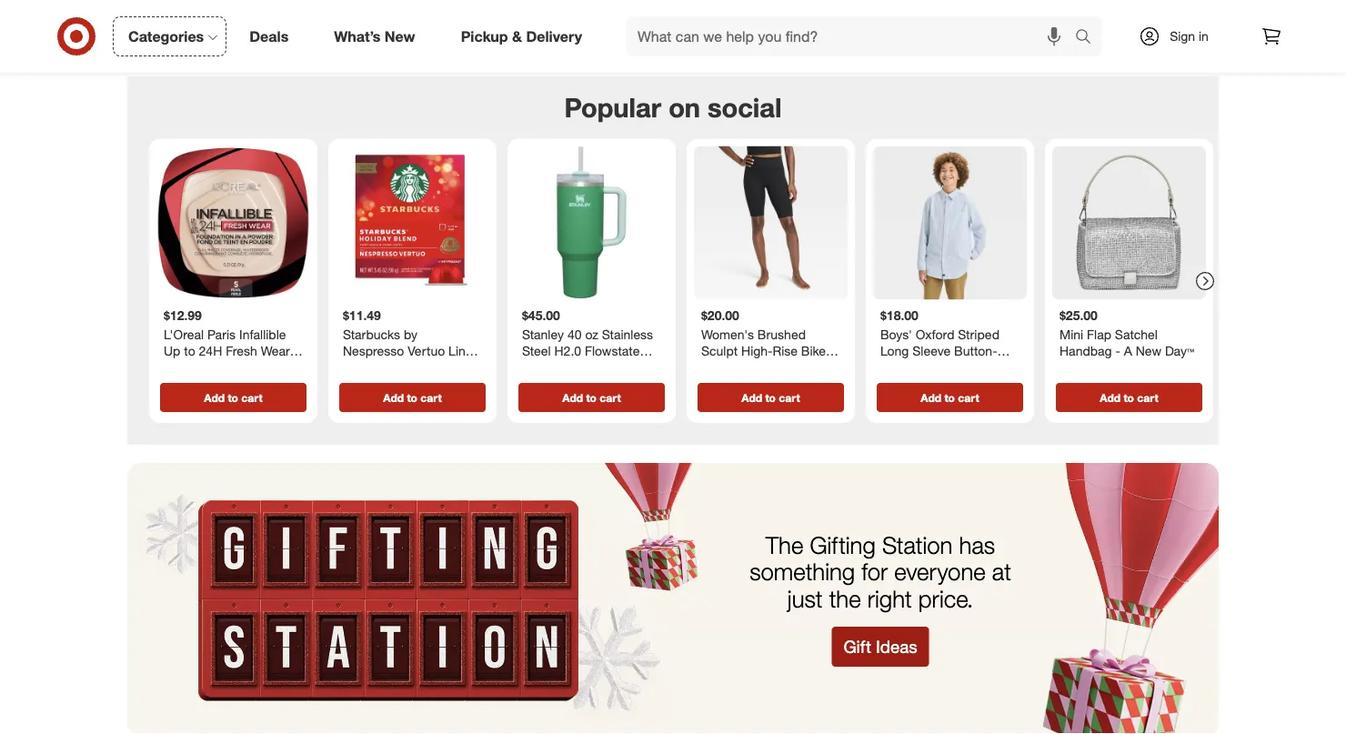 Task type: locate. For each thing, give the bounding box(es) containing it.
4 add from the left
[[742, 391, 763, 405]]

2 add to cart button from the left
[[339, 383, 486, 413]]

4 cart from the left
[[779, 391, 800, 405]]

in right sign
[[1199, 28, 1209, 44]]

the
[[968, 5, 987, 21], [830, 585, 861, 613]]

add to cart button
[[160, 383, 307, 413], [339, 383, 486, 413], [519, 383, 665, 413], [698, 383, 844, 413], [877, 383, 1024, 413], [1056, 383, 1203, 413]]

5 add from the left
[[921, 391, 942, 405]]

popular
[[565, 92, 662, 124]]

delivery
[[526, 27, 582, 45]]

handbag
[[1060, 343, 1112, 359]]

2 cart from the left
[[421, 391, 442, 405]]

day™
[[1166, 343, 1195, 359]]

1 cart from the left
[[241, 391, 263, 405]]

0 vertical spatial in
[[955, 5, 965, 21]]

to for $25.00
[[1124, 391, 1135, 405]]

$45.00
[[522, 307, 560, 323]]

cart for $12.99
[[241, 391, 263, 405]]

in right get
[[955, 5, 965, 21]]

new right what's
[[385, 27, 416, 45]]

- inside $25.00 mini flap satchel handbag - a new day™
[[1116, 343, 1121, 359]]

add for $20.00
[[742, 391, 763, 405]]

1 vertical spatial the
[[830, 585, 861, 613]]

get
[[933, 5, 952, 21]]

0 horizontal spatial in
[[955, 5, 965, 21]]

the right just
[[830, 585, 861, 613]]

add to cart for $45.00
[[563, 391, 621, 405]]

oxford
[[916, 327, 955, 343]]

- inside the $18.00 boys' oxford striped long sleeve button- down shirt - art class™
[[948, 359, 953, 375]]

3 cart from the left
[[600, 391, 621, 405]]

new
[[385, 27, 416, 45], [1136, 343, 1162, 359]]

what's new
[[334, 27, 416, 45]]

cart for $11.49
[[421, 391, 442, 405]]

in
[[955, 5, 965, 21], [1199, 28, 1209, 44]]

stanley 40 oz stainless steel h2.0 flowstate quencher tumbler - meadow image
[[515, 146, 669, 300]]

pickup & delivery link
[[446, 16, 605, 56]]

deals
[[250, 27, 289, 45]]

3 add to cart button from the left
[[519, 383, 665, 413]]

sign
[[1170, 28, 1196, 44]]

add to cart button for $20.00
[[698, 383, 844, 413]]

new right a
[[1136, 343, 1162, 359]]

add to cart for $12.99
[[204, 391, 263, 405]]

$20.00 link
[[694, 146, 848, 380]]

add
[[204, 391, 225, 405], [383, 391, 404, 405], [563, 391, 583, 405], [742, 391, 763, 405], [921, 391, 942, 405], [1100, 391, 1121, 405]]

2 add to cart from the left
[[383, 391, 442, 405]]

5 add to cart from the left
[[921, 391, 980, 405]]

1 horizontal spatial new
[[1136, 343, 1162, 359]]

add to cart
[[204, 391, 263, 405], [383, 391, 442, 405], [563, 391, 621, 405], [742, 391, 800, 405], [921, 391, 980, 405], [1100, 391, 1159, 405]]

0 horizontal spatial -
[[948, 359, 953, 375]]

4 add to cart from the left
[[742, 391, 800, 405]]

$11.49
[[343, 307, 381, 323]]

$20.00
[[702, 307, 740, 323]]

1 add from the left
[[204, 391, 225, 405]]

0 vertical spatial the
[[968, 5, 987, 21]]

4 add to cart button from the left
[[698, 383, 844, 413]]

sign in
[[1170, 28, 1209, 44]]

starbucks by nespresso vertuo line pods - starbucks holiday blend (target exclusive) image
[[336, 146, 490, 300]]

add to cart for $11.49
[[383, 391, 442, 405]]

- left art
[[948, 359, 953, 375]]

everything
[[798, 5, 858, 21]]

1 horizontal spatial in
[[1199, 28, 1209, 44]]

carousel region
[[127, 77, 1219, 463]]

0 vertical spatial new
[[385, 27, 416, 45]]

art
[[956, 359, 972, 375]]

to
[[918, 5, 930, 21], [228, 391, 238, 405], [407, 391, 418, 405], [586, 391, 597, 405], [766, 391, 776, 405], [945, 391, 955, 405], [1124, 391, 1135, 405]]

0 horizontal spatial the
[[830, 585, 861, 613]]

categories link
[[113, 16, 227, 56]]

3 add from the left
[[563, 391, 583, 405]]

$18.00
[[881, 307, 919, 323]]

button-
[[955, 343, 998, 359]]

- left a
[[1116, 343, 1121, 359]]

0 horizontal spatial new
[[385, 27, 416, 45]]

women's brushed sculpt high-rise bike shorts 10" - all in motion™ image
[[694, 146, 848, 300]]

a
[[1124, 343, 1133, 359]]

5 cart from the left
[[958, 391, 980, 405]]

something
[[750, 558, 855, 586]]

the
[[766, 531, 804, 559]]

1 vertical spatial in
[[1199, 28, 1209, 44]]

sleeve
[[913, 343, 951, 359]]

everything you need to get in the holiday spirit. link
[[673, 0, 1190, 33]]

on
[[669, 92, 700, 124]]

boys'
[[881, 327, 912, 343]]

cart
[[241, 391, 263, 405], [421, 391, 442, 405], [600, 391, 621, 405], [779, 391, 800, 405], [958, 391, 980, 405], [1138, 391, 1159, 405]]

6 add to cart button from the left
[[1056, 383, 1203, 413]]

-
[[1116, 343, 1121, 359], [948, 359, 953, 375]]

pickup & delivery
[[461, 27, 582, 45]]

3 add to cart from the left
[[563, 391, 621, 405]]

$12.99
[[164, 307, 202, 323]]

2 add from the left
[[383, 391, 404, 405]]

1 horizontal spatial the
[[968, 5, 987, 21]]

in inside 'link'
[[1199, 28, 1209, 44]]

1 add to cart button from the left
[[160, 383, 307, 413]]

to for $45.00
[[586, 391, 597, 405]]

1 horizontal spatial -
[[1116, 343, 1121, 359]]

the left "holiday"
[[968, 5, 987, 21]]

categories
[[128, 27, 204, 45]]

1 vertical spatial new
[[1136, 343, 1162, 359]]

1 add to cart from the left
[[204, 391, 263, 405]]



Task type: vqa. For each thing, say whether or not it's contained in the screenshot.
Shirt
yes



Task type: describe. For each thing, give the bounding box(es) containing it.
6 cart from the left
[[1138, 391, 1159, 405]]

search
[[1067, 29, 1111, 47]]

gift
[[844, 636, 872, 657]]

5 add to cart button from the left
[[877, 383, 1024, 413]]

down
[[881, 359, 914, 375]]

$18.00 boys' oxford striped long sleeve button- down shirt - art class™
[[881, 307, 1011, 375]]

What can we help you find? suggestions appear below search field
[[627, 16, 1080, 56]]

flap
[[1087, 327, 1112, 343]]

boys' oxford striped long sleeve button-down shirt - art class™ image
[[874, 146, 1027, 300]]

new inside $25.00 mini flap satchel handbag - a new day™
[[1136, 343, 1162, 359]]

add for $12.99
[[204, 391, 225, 405]]

to for $20.00
[[766, 391, 776, 405]]

need
[[886, 5, 915, 21]]

the inside the gifting station has something for everyone at just the right price.
[[830, 585, 861, 613]]

shirt
[[917, 359, 944, 375]]

add to cart button for $12.99
[[160, 383, 307, 413]]

gift ideas
[[844, 636, 918, 657]]

satchel
[[1115, 327, 1158, 343]]

pickup
[[461, 27, 508, 45]]

$25.00 mini flap satchel handbag - a new day™
[[1060, 307, 1195, 359]]

add for $11.49
[[383, 391, 404, 405]]

everyone
[[895, 558, 986, 586]]

to for $11.49
[[407, 391, 418, 405]]

just
[[788, 585, 823, 613]]

to for $12.99
[[228, 391, 238, 405]]

6 add from the left
[[1100, 391, 1121, 405]]

$25.00
[[1060, 307, 1098, 323]]

you
[[862, 5, 882, 21]]

search button
[[1067, 16, 1111, 60]]

everything you need to get in the holiday spirit.
[[798, 5, 1066, 21]]

to for $18.00
[[945, 391, 955, 405]]

add to cart button for $45.00
[[519, 383, 665, 413]]

cart for $20.00
[[779, 391, 800, 405]]

social
[[708, 92, 782, 124]]

for
[[862, 558, 888, 586]]

6 add to cart from the left
[[1100, 391, 1159, 405]]

holiday
[[990, 5, 1031, 21]]

what's
[[334, 27, 381, 45]]

has
[[960, 531, 996, 559]]

striped
[[958, 327, 1000, 343]]

popular on social
[[565, 92, 782, 124]]

$11.49 link
[[336, 146, 490, 380]]

ideas
[[876, 636, 918, 657]]

l'oreal paris infallible up to 24h fresh wear foundation in a powder - 0.31oz image
[[157, 146, 310, 300]]

add for $45.00
[[563, 391, 583, 405]]

mini
[[1060, 327, 1084, 343]]

the gifting station has something for everyone at just the right price.
[[750, 531, 1012, 613]]

station
[[883, 531, 953, 559]]

sign in link
[[1124, 16, 1237, 56]]

what's new link
[[319, 16, 438, 56]]

gifting
[[810, 531, 876, 559]]

add to cart for $20.00
[[742, 391, 800, 405]]

add to cart button for $11.49
[[339, 383, 486, 413]]

long
[[881, 343, 909, 359]]

price.
[[919, 585, 974, 613]]

gift ideas button
[[832, 627, 930, 667]]

right
[[868, 585, 912, 613]]

spirit.
[[1034, 5, 1066, 21]]

class™
[[975, 359, 1011, 375]]

mini flap satchel handbag - a new day™ image
[[1053, 146, 1207, 300]]

cart for $45.00
[[600, 391, 621, 405]]

deals link
[[234, 16, 311, 56]]

$12.99 link
[[157, 146, 310, 380]]

$45.00 link
[[515, 146, 669, 380]]

&
[[512, 27, 522, 45]]

at
[[993, 558, 1012, 586]]



